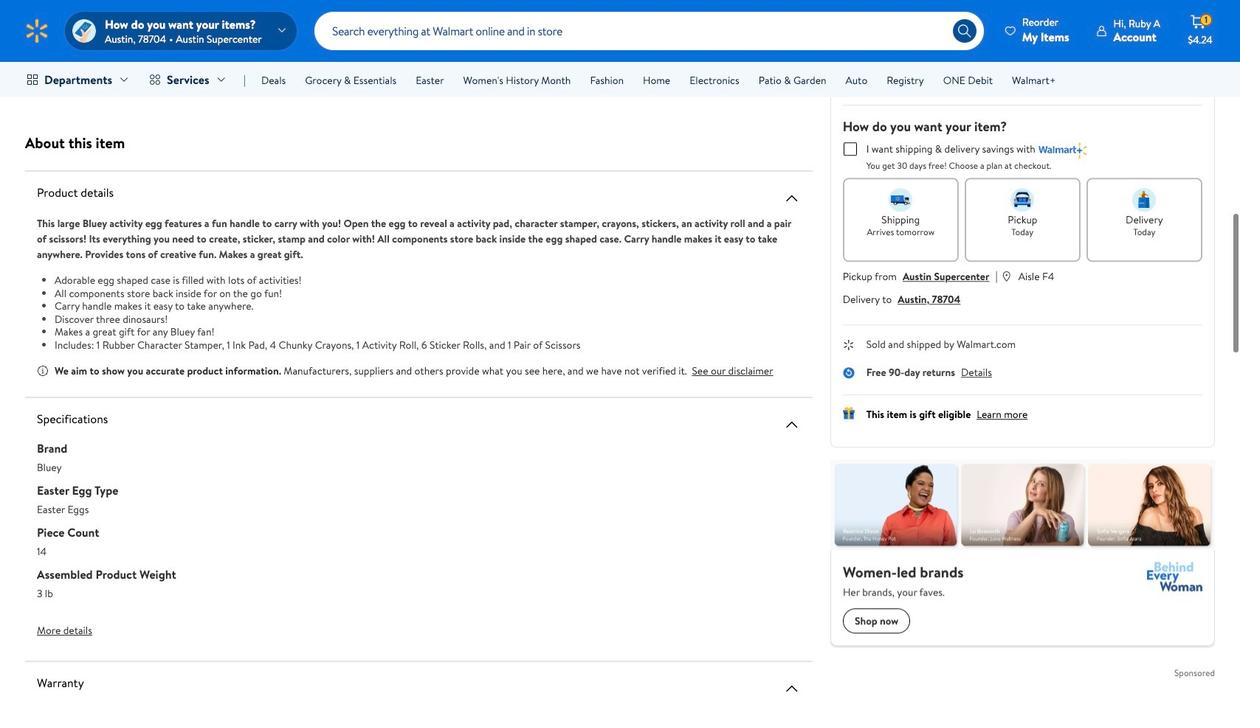 Task type: describe. For each thing, give the bounding box(es) containing it.
4 product group from the left
[[619, 0, 783, 97]]

walmart homepage image
[[24, 18, 50, 44]]

Search search field
[[314, 12, 984, 50]]

specifications image
[[783, 416, 801, 434]]

product details image
[[783, 189, 801, 207]]

intent image for delivery image
[[1133, 255, 1156, 279]]

walmart plus image
[[1038, 209, 1087, 226]]

3 product group from the left
[[422, 0, 586, 97]]

Walmart Site-Wide search field
[[314, 12, 984, 50]]



Task type: locate. For each thing, give the bounding box(es) containing it.
search icon image
[[957, 24, 972, 38]]

2 product group from the left
[[225, 0, 389, 97]]

product group
[[28, 0, 192, 97], [225, 0, 389, 97], [422, 0, 586, 97], [619, 0, 783, 97]]

 image
[[72, 19, 96, 43]]

intent image for shipping image
[[889, 255, 913, 279]]

intent image for pickup image
[[1011, 255, 1034, 279]]

warranty image
[[783, 680, 801, 698]]

legal information image
[[955, 104, 967, 116]]

1 product group from the left
[[28, 0, 192, 97]]



Task type: vqa. For each thing, say whether or not it's contained in the screenshot.
legal information icon
yes



